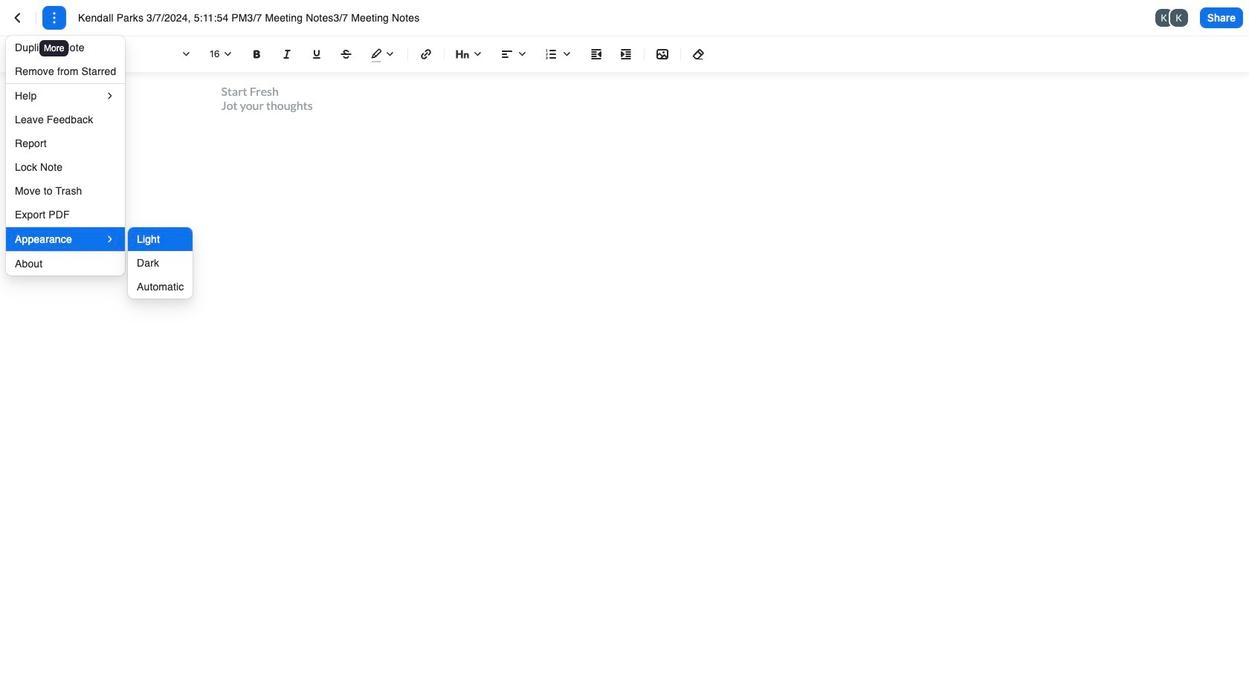 Task type: describe. For each thing, give the bounding box(es) containing it.
kendall parks image
[[1170, 9, 1188, 27]]

all notes image
[[9, 9, 27, 27]]

kendall parks image
[[1155, 9, 1173, 27]]

insert image image
[[654, 45, 671, 63]]

bold image
[[248, 45, 266, 63]]

increase indent image
[[617, 45, 635, 63]]



Task type: vqa. For each thing, say whether or not it's contained in the screenshot.
first Share icon from the bottom of the page
no



Task type: locate. For each thing, give the bounding box(es) containing it.
None text field
[[78, 10, 447, 25]]

font, menu button, lato image
[[177, 45, 195, 63]]

underline image
[[308, 45, 326, 63]]

0 horizontal spatial menu
[[6, 36, 125, 276]]

more image
[[45, 9, 63, 27]]

link image
[[417, 45, 435, 63]]

menu item
[[6, 36, 125, 59], [6, 59, 125, 83], [6, 84, 125, 108], [6, 132, 125, 155], [6, 155, 125, 179], [6, 179, 125, 203], [6, 203, 125, 227], [6, 228, 125, 251], [128, 228, 193, 251], [128, 251, 193, 275], [6, 252, 125, 276], [128, 275, 193, 299]]

tooltip
[[38, 30, 70, 58]]

italic image
[[278, 45, 296, 63]]

clear style image
[[690, 45, 708, 63]]

menu
[[6, 36, 125, 276], [128, 228, 193, 299]]

strikethrough image
[[338, 45, 355, 63]]

decrease indent image
[[587, 45, 605, 63]]

1 horizontal spatial menu
[[128, 228, 193, 299]]



